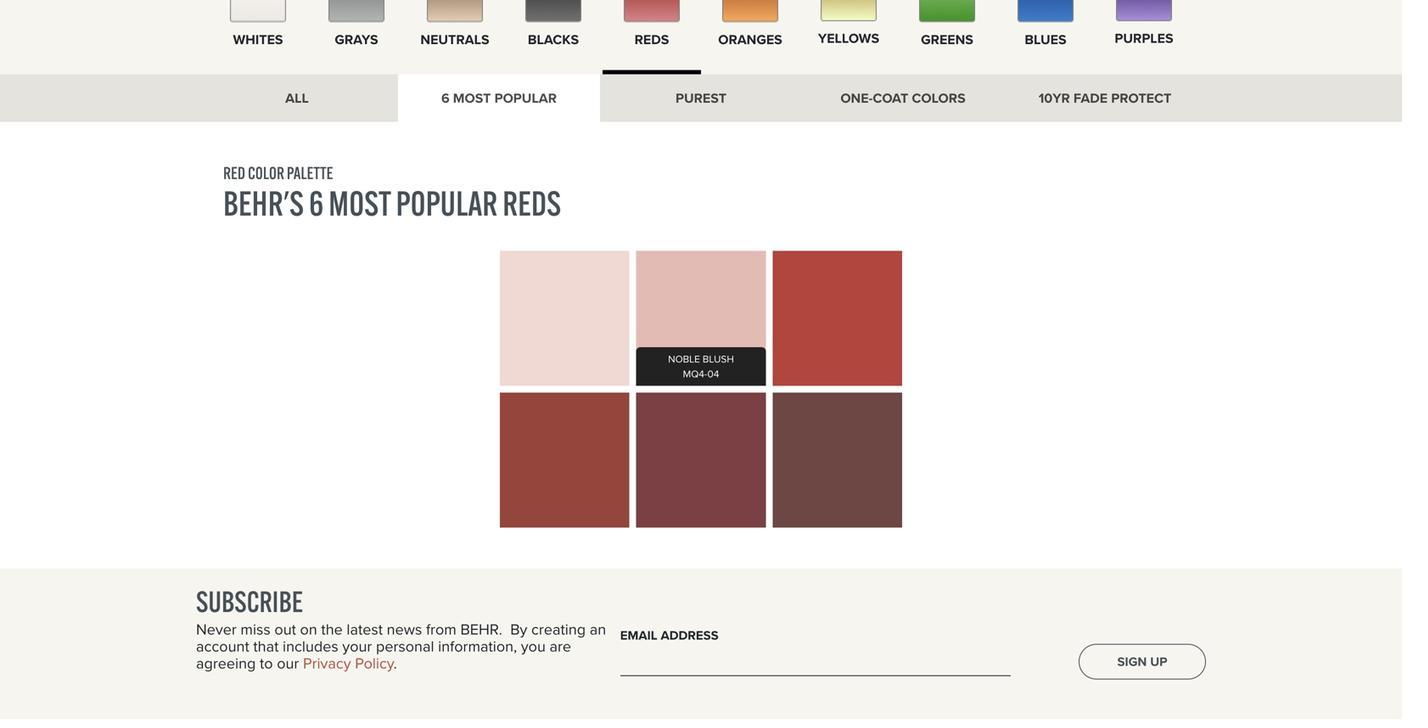 Task type: describe. For each thing, give the bounding box(es) containing it.
an
[[590, 618, 606, 641]]

privacy policy link
[[303, 652, 394, 675]]

0 vertical spatial 6
[[441, 88, 450, 108]]

mq4-
[[683, 366, 708, 381]]

information,
[[438, 635, 517, 658]]

on
[[300, 618, 317, 641]]

green image
[[919, 0, 976, 22]]

most
[[453, 88, 491, 108]]

blacks
[[528, 29, 579, 49]]

all
[[285, 88, 309, 108]]

agreeing
[[196, 652, 256, 675]]

noble
[[668, 351, 700, 366]]

the
[[321, 618, 343, 641]]

account
[[196, 635, 249, 658]]

by
[[510, 618, 528, 641]]

behr's
[[223, 182, 304, 224]]

you
[[521, 635, 546, 658]]

color
[[248, 162, 284, 183]]

reds
[[635, 29, 669, 49]]

email address
[[620, 626, 719, 645]]

noble blush mq4-04
[[668, 351, 734, 381]]

sign
[[1118, 652, 1147, 671]]

blue image
[[1018, 0, 1074, 22]]

whites
[[233, 29, 283, 49]]

your
[[342, 635, 372, 658]]

address
[[661, 626, 719, 645]]

6 most popular
[[441, 88, 557, 108]]

one-
[[841, 88, 873, 108]]

purest
[[676, 88, 727, 108]]

Email Address email field
[[620, 651, 1011, 676]]

subscribe
[[196, 584, 303, 619]]

never
[[196, 618, 237, 641]]

news
[[387, 618, 422, 641]]

most
[[329, 182, 391, 224]]

email
[[620, 626, 658, 645]]

our
[[277, 652, 299, 675]]

10yr fade protect
[[1039, 88, 1172, 108]]

yellows
[[818, 28, 880, 49]]

.
[[394, 652, 397, 675]]

never miss out on the latest news from behr.  by creating an account that includes your personal information, you are agreeing to our
[[196, 618, 606, 675]]

red image
[[624, 0, 680, 22]]

black image
[[526, 0, 582, 22]]

miss
[[241, 618, 271, 641]]

6 inside red color palette behr's 6 most popular reds
[[309, 182, 324, 224]]

popular
[[495, 88, 557, 108]]

protect
[[1112, 88, 1172, 108]]



Task type: locate. For each thing, give the bounding box(es) containing it.
purples
[[1115, 28, 1174, 49]]

latest
[[347, 618, 383, 641]]

white image
[[230, 0, 286, 22]]

privacy
[[303, 652, 351, 675]]

includes
[[283, 635, 339, 658]]

creating
[[531, 618, 586, 641]]

1 horizontal spatial 6
[[441, 88, 450, 108]]

sign up
[[1118, 652, 1168, 671]]

policy
[[355, 652, 394, 675]]

grays
[[335, 29, 378, 49]]

0 horizontal spatial 6
[[309, 182, 324, 224]]

out
[[275, 618, 296, 641]]

neutrals
[[421, 29, 490, 49]]

yellow image
[[821, 0, 877, 21]]

sign up button
[[1079, 644, 1206, 680]]

popular
[[396, 182, 498, 224]]

fade
[[1074, 88, 1108, 108]]

reds
[[503, 182, 561, 224]]

red
[[223, 162, 245, 183]]

blues
[[1025, 29, 1067, 49]]

gray image
[[329, 0, 385, 22]]

personal
[[376, 635, 434, 658]]

1 vertical spatial 6
[[309, 182, 324, 224]]

greens
[[921, 29, 974, 49]]

orange image
[[723, 0, 779, 22]]

coat
[[873, 88, 909, 108]]

oranges
[[718, 29, 783, 49]]

04
[[708, 366, 719, 381]]

red color palette behr's 6 most popular reds
[[223, 162, 561, 224]]

from
[[426, 618, 457, 641]]

to
[[260, 652, 273, 675]]

palette
[[287, 162, 333, 183]]

that
[[253, 635, 279, 658]]

colors
[[912, 88, 966, 108]]

neutral image
[[427, 0, 483, 22]]

up
[[1151, 652, 1168, 671]]

one-coat colors
[[841, 88, 966, 108]]

privacy policy .
[[303, 652, 397, 675]]

are
[[550, 635, 571, 658]]

10yr
[[1039, 88, 1070, 108]]

purple image
[[1116, 0, 1172, 21]]

blush
[[703, 351, 734, 366]]

6
[[441, 88, 450, 108], [309, 182, 324, 224]]



Task type: vqa. For each thing, say whether or not it's contained in the screenshot.
EMAIL
yes



